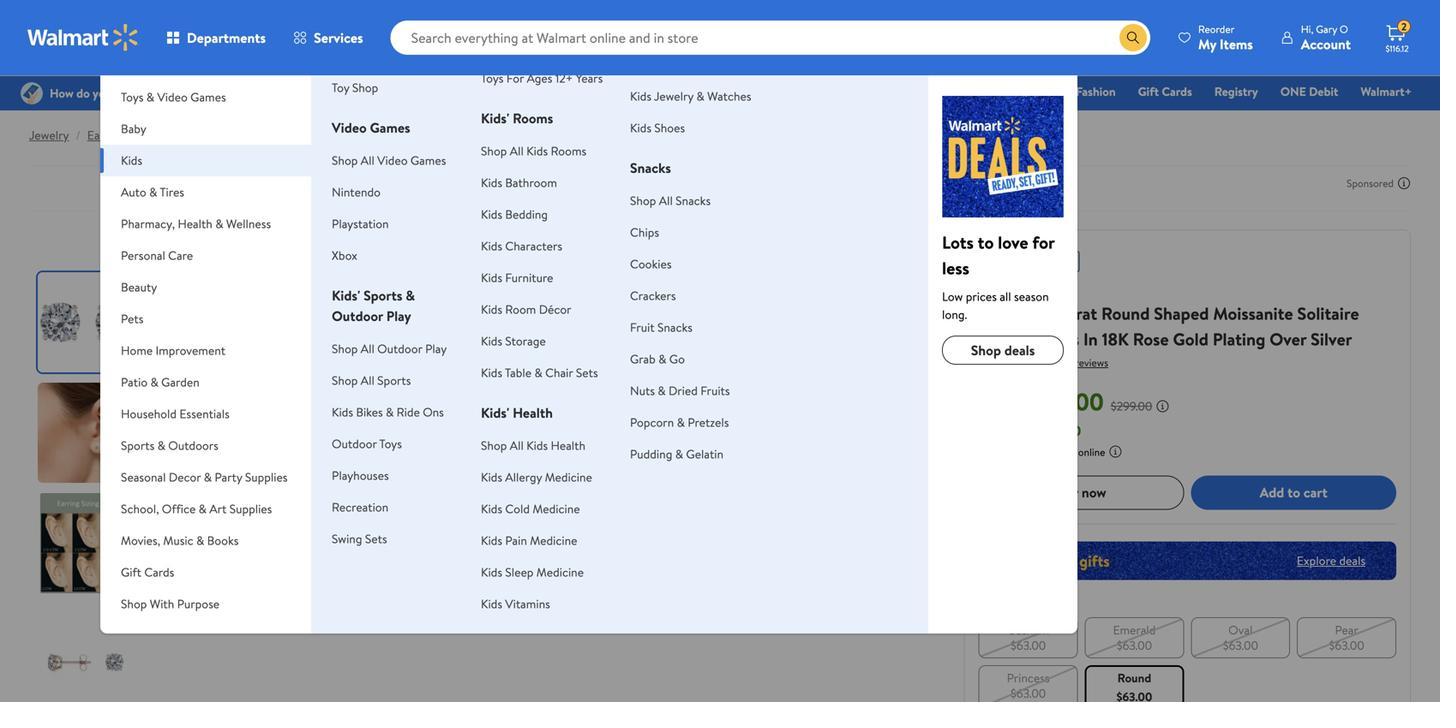 Task type: vqa. For each thing, say whether or not it's contained in the screenshot.
the Add to Favorites list, Restored Apple iPad (6th Generation) 32GB WiFi Space Gray (Refurbished) image
no



Task type: describe. For each thing, give the bounding box(es) containing it.
& inside patio & garden dropdown button
[[150, 374, 158, 391]]

prong
[[994, 302, 1038, 326]]

nintendo link
[[332, 184, 381, 201]]

& left pretzels
[[677, 414, 685, 431]]

cushion
[[1007, 622, 1049, 639]]

& inside toys & video games dropdown button
[[146, 89, 154, 105]]

health for pharmacy,
[[178, 216, 212, 232]]

1 / from the left
[[76, 127, 80, 144]]

playstation
[[332, 216, 389, 232]]

room
[[505, 301, 536, 318]]

cushion $63.00
[[1007, 622, 1049, 654]]

1 vertical spatial outdoor
[[377, 341, 422, 357]]

electronics
[[873, 83, 931, 100]]

purchased
[[1030, 445, 1076, 460]]

furniture for home,
[[158, 57, 207, 74]]

sports inside the kids' sports & outdoor play
[[364, 286, 402, 305]]

kids sleep medicine link
[[481, 564, 584, 581]]

ride
[[397, 404, 420, 421]]

recreation
[[332, 499, 388, 516]]

$63.00 for cushion $63.00
[[1011, 638, 1046, 654]]

$63.00 for emerald $63.00
[[1117, 638, 1152, 654]]

sponsored
[[1347, 176, 1394, 191]]

essentials inside dropdown button
[[179, 406, 230, 423]]

2 inside jeenmata 4 prong 2 carat round shaped moissanite solitaire stud earrings in 18k rose gold plating over silver
[[1043, 302, 1052, 326]]

kids up "kids allergy medicine"
[[526, 438, 548, 454]]

shop for shop all video games
[[332, 152, 358, 169]]

pets button
[[100, 303, 311, 335]]

popcorn & pretzels link
[[630, 414, 729, 431]]

go
[[669, 351, 685, 368]]

4 prong 2 carat round shaped moissanite solitaire stud earrings in 18k rose gold plating over silver - image 1 of 5 image
[[38, 273, 138, 373]]

wellness
[[226, 216, 271, 232]]

outdoor toys link
[[332, 436, 402, 453]]

bathroom
[[505, 174, 557, 191]]

improvement
[[156, 342, 225, 359]]

patio & garden button
[[100, 367, 311, 399]]

toys for ages 12+ years link
[[481, 70, 603, 87]]

0 vertical spatial rooms
[[513, 109, 553, 128]]

home, furniture & appliances
[[121, 57, 276, 74]]

all up bikes
[[361, 372, 374, 389]]

$63.00 for oval $63.00
[[1223, 638, 1258, 654]]

movies, music & books button
[[100, 525, 311, 557]]

vitamins
[[505, 596, 550, 613]]

& inside home, furniture & appliances dropdown button
[[209, 57, 217, 74]]

nuts & dried fruits link
[[630, 383, 730, 399]]

search icon image
[[1126, 31, 1140, 45]]

0 vertical spatial snacks
[[630, 159, 671, 177]]

1 vertical spatial games
[[370, 118, 410, 137]]

services
[[314, 28, 363, 47]]

1 horizontal spatial jewelry
[[654, 88, 694, 105]]

kids for kids shoes
[[630, 120, 652, 136]]

kids allergy medicine
[[481, 469, 592, 486]]

personal care button
[[100, 240, 311, 272]]

kids for kids room décor
[[481, 301, 502, 318]]

cards for gift cards dropdown button
[[144, 564, 174, 581]]

home,
[[121, 57, 156, 74]]

walmart image
[[27, 24, 139, 51]]

cold
[[505, 501, 530, 518]]

all for kids' health
[[510, 438, 524, 454]]

pharmacy, health & wellness button
[[100, 208, 311, 240]]

medicine for kids sleep medicine
[[536, 564, 584, 581]]

video for all
[[377, 152, 408, 169]]

low
[[942, 288, 963, 305]]

shop all outdoor play
[[332, 341, 447, 357]]

pear $63.00
[[1329, 622, 1364, 654]]

kids bathroom link
[[481, 174, 557, 191]]

furniture for kids
[[505, 270, 553, 286]]

1 horizontal spatial toy shop link
[[946, 82, 1008, 101]]

earrings inside jeenmata 4 prong 2 carat round shaped moissanite solitaire stud earrings in 18k rose gold plating over silver
[[1017, 327, 1079, 351]]

walmart+ link
[[1353, 82, 1420, 101]]

Walmart Site-Wide search field
[[391, 21, 1150, 55]]

over
[[1270, 327, 1307, 351]]

shop for shop deals
[[971, 341, 1001, 360]]

kids for kids table & chair sets
[[481, 365, 502, 381]]

seasonal decor & party supplies button
[[100, 462, 311, 494]]

shape list
[[975, 614, 1400, 703]]

& right 'table'
[[534, 365, 542, 381]]

kids allergy medicine link
[[481, 469, 592, 486]]

sleep
[[505, 564, 534, 581]]

& inside auto & tires dropdown button
[[149, 184, 157, 201]]

toy for leftmost toy shop link
[[332, 79, 349, 96]]

plating
[[1213, 327, 1266, 351]]

kids for kids bikes & ride ons
[[332, 404, 353, 421]]

shop for shop all sports
[[332, 372, 358, 389]]

jewelry link
[[29, 127, 69, 144]]

sports & outdoors
[[121, 438, 218, 454]]

grab
[[630, 351, 656, 368]]

shop for shop all outdoor play
[[332, 341, 358, 357]]

kids button
[[100, 145, 311, 177]]

school, office & art supplies button
[[100, 494, 311, 525]]

kids for kids dropdown button
[[121, 152, 142, 169]]

recreation link
[[332, 499, 388, 516]]

shop all kids health
[[481, 438, 585, 454]]

kids for kids characters
[[481, 238, 502, 255]]

2 vertical spatial health
[[551, 438, 585, 454]]

Search search field
[[391, 21, 1150, 55]]

kids characters link
[[481, 238, 562, 255]]

jeenmata link
[[979, 280, 1029, 297]]

kids for kids vitamins
[[481, 596, 502, 613]]

playstation link
[[332, 216, 389, 232]]

chips link
[[630, 224, 659, 241]]

kids for kids furniture
[[481, 270, 502, 286]]

school,
[[121, 501, 159, 518]]

watches
[[707, 88, 751, 105]]

fashion
[[1076, 83, 1116, 100]]

pudding & gelatin link
[[630, 446, 724, 463]]

home improvement button
[[100, 335, 311, 367]]

& inside sports & outdoors dropdown button
[[157, 438, 165, 454]]

ad disclaimer and feedback image
[[1397, 177, 1411, 190]]

jeenmata 4 prong 2 carat round shaped moissanite solitaire stud earrings in 18k rose gold plating over silver
[[979, 280, 1359, 351]]

kids for kids bathroom
[[481, 174, 502, 191]]

(3.8)
[[1034, 356, 1054, 370]]

12+
[[555, 70, 573, 87]]

emerald
[[1113, 622, 1156, 639]]

grocery
[[559, 83, 601, 100]]

pain
[[505, 533, 527, 549]]

& inside seasonal decor & party supplies dropdown button
[[204, 469, 212, 486]]

shop all sports link
[[332, 372, 411, 389]]

shop for shop all kids rooms
[[481, 143, 507, 159]]

all for kids' rooms
[[510, 143, 524, 159]]

kids for kids bedding
[[481, 206, 502, 223]]

& inside pharmacy, health & wellness dropdown button
[[215, 216, 223, 232]]

less
[[942, 256, 969, 280]]

kids' sports & outdoor play
[[332, 286, 415, 326]]

shop all video games link
[[332, 152, 446, 169]]

777
[[1057, 356, 1073, 370]]

kids' for kids' sports & outdoor play
[[332, 286, 360, 305]]

decor
[[169, 469, 201, 486]]

fashion link
[[1068, 82, 1123, 101]]

chair
[[545, 365, 573, 381]]

finder
[[712, 83, 746, 100]]

outdoor inside the kids' sports & outdoor play
[[332, 307, 383, 326]]

fruits
[[701, 383, 730, 399]]

gift finder link
[[681, 82, 754, 101]]

round inside round button
[[1118, 670, 1151, 687]]

seasonal
[[121, 469, 166, 486]]

household essentials button
[[100, 399, 311, 430]]

storage
[[505, 333, 546, 350]]

games for &
[[190, 89, 226, 105]]

tires
[[160, 184, 184, 201]]

medicine for kids allergy medicine
[[545, 469, 592, 486]]

& inside "school, office & art supplies" dropdown button
[[199, 501, 207, 518]]

kids for kids jewelry & watches
[[630, 88, 652, 105]]

& left the ride
[[386, 404, 394, 421]]

princess $63.00
[[1007, 670, 1050, 702]]

kids table & chair sets
[[481, 365, 598, 381]]

pharmacy,
[[121, 216, 175, 232]]

gift for gift cards link
[[1138, 83, 1159, 100]]

auto & tires
[[121, 184, 184, 201]]

2 vertical spatial outdoor
[[332, 436, 377, 453]]

0 horizontal spatial jewelry
[[29, 127, 69, 144]]

décor
[[539, 301, 571, 318]]

0 horizontal spatial toy shop link
[[332, 79, 378, 96]]

& left watches
[[696, 88, 704, 105]]

0 horizontal spatial sets
[[365, 531, 387, 548]]

music
[[163, 533, 193, 549]]

& left go
[[658, 351, 666, 368]]

shaped
[[1154, 302, 1209, 326]]

1 vertical spatial sports
[[377, 372, 411, 389]]

patio
[[121, 374, 148, 391]]

shop all kids health link
[[481, 438, 585, 454]]



Task type: locate. For each thing, give the bounding box(es) containing it.
shop up shop all sports
[[332, 341, 358, 357]]

kids left vitamins
[[481, 596, 502, 613]]

auto
[[121, 184, 146, 201]]

1 vertical spatial rooms
[[551, 143, 587, 159]]

kids down kids bedding
[[481, 238, 502, 255]]

1 horizontal spatial essentials
[[615, 83, 666, 100]]

2 / from the left
[[137, 127, 141, 144]]

all up chips
[[659, 192, 673, 209]]

jewelry left the 'earrings' link
[[29, 127, 69, 144]]

to left cart
[[1288, 484, 1300, 502]]

shop with purpose
[[121, 596, 220, 613]]

toy shop up video games
[[332, 79, 378, 96]]

kids sleep medicine
[[481, 564, 584, 581]]

home inside dropdown button
[[121, 342, 153, 359]]

& down the departments
[[209, 57, 217, 74]]

gift cards for gift cards link
[[1138, 83, 1192, 100]]

toy shop for toy shop link to the right
[[953, 83, 1000, 100]]

kids characters
[[481, 238, 562, 255]]

2 vertical spatial toys
[[379, 436, 402, 453]]

shop left with
[[121, 596, 147, 613]]

$116.12
[[1386, 43, 1409, 54]]

supplies right "party"
[[245, 469, 288, 486]]

love
[[998, 231, 1028, 255]]

home up patio
[[121, 342, 153, 359]]

0 vertical spatial video
[[157, 89, 188, 105]]

years
[[576, 70, 603, 87]]

silver
[[1311, 327, 1352, 351]]

1 vertical spatial essentials
[[179, 406, 230, 423]]

fruit
[[630, 319, 655, 336]]

swing sets link
[[332, 531, 387, 548]]

0 horizontal spatial cards
[[144, 564, 174, 581]]

kids for kids pain medicine
[[481, 533, 502, 549]]

rooms up bathroom
[[551, 143, 587, 159]]

health for kids'
[[513, 404, 553, 423]]

& inside movies, music & books dropdown button
[[196, 533, 204, 549]]

1 horizontal spatial to
[[1288, 484, 1300, 502]]

up to sixty percent off deals. shop now. image
[[979, 542, 1396, 581]]

round down emerald $63.00
[[1118, 670, 1151, 687]]

0 vertical spatial toys
[[481, 70, 504, 87]]

supplies inside dropdown button
[[229, 501, 272, 518]]

all for video games
[[361, 152, 374, 169]]

2 vertical spatial video
[[377, 152, 408, 169]]

registry
[[1214, 83, 1258, 100]]

0 horizontal spatial /
[[76, 127, 80, 144]]

shop up bikes
[[332, 372, 358, 389]]

toy shop for leftmost toy shop link
[[332, 79, 378, 96]]

kids left room
[[481, 301, 502, 318]]

sets right "swing"
[[365, 531, 387, 548]]

0 horizontal spatial toys
[[121, 89, 144, 105]]

kids' health
[[481, 404, 553, 423]]

home left fashion link
[[1022, 83, 1054, 100]]

medicine right allergy
[[545, 469, 592, 486]]

& left outdoors
[[157, 438, 165, 454]]

$63.00 inside 'princess $63.00'
[[1011, 686, 1046, 702]]

1 horizontal spatial cards
[[1162, 83, 1192, 100]]

beauty
[[121, 279, 157, 296]]

kids' down deals
[[481, 109, 509, 128]]

/ right jewelry link
[[76, 127, 80, 144]]

2 vertical spatial kids'
[[481, 404, 509, 423]]

pharmacy, health & wellness
[[121, 216, 271, 232]]

sports
[[364, 286, 402, 305], [377, 372, 411, 389], [121, 438, 155, 454]]

rooms down deals
[[513, 109, 553, 128]]

gelatin
[[686, 446, 724, 463]]

& left the art
[[199, 501, 207, 518]]

2 left the carat
[[1043, 302, 1052, 326]]

games inside dropdown button
[[190, 89, 226, 105]]

0 horizontal spatial toy shop
[[332, 79, 378, 96]]

0 horizontal spatial video
[[157, 89, 188, 105]]

gift inside dropdown button
[[121, 564, 141, 581]]

shop left deals
[[971, 341, 1001, 360]]

video inside dropdown button
[[157, 89, 188, 105]]

cards up with
[[144, 564, 174, 581]]

sports up seasonal
[[121, 438, 155, 454]]

gift right fashion
[[1138, 83, 1159, 100]]

supplies for seasonal decor & party supplies
[[245, 469, 288, 486]]

medicine down kids allergy medicine link at the bottom
[[533, 501, 580, 518]]

1 vertical spatial toys
[[121, 89, 144, 105]]

kids' down 'table'
[[481, 404, 509, 423]]

1 vertical spatial gift cards
[[121, 564, 174, 581]]

1 vertical spatial play
[[425, 341, 447, 357]]

0 vertical spatial health
[[178, 216, 212, 232]]

2 up $116.12
[[1401, 19, 1407, 34]]

1 vertical spatial kids'
[[332, 286, 360, 305]]

gold
[[1173, 327, 1209, 351]]

medicine for kids cold medicine
[[533, 501, 580, 518]]

kids left sleep
[[481, 564, 502, 581]]

$63.00 for princess $63.00
[[1011, 686, 1046, 702]]

home for home
[[1022, 83, 1054, 100]]

0 vertical spatial furniture
[[158, 57, 207, 74]]

shop inside 'shop deals' link
[[971, 341, 1001, 360]]

learn more about strikethrough prices image
[[1156, 400, 1170, 413]]

toys & video games
[[121, 89, 226, 105]]

toy shop link left home link
[[946, 82, 1008, 101]]

furniture inside dropdown button
[[158, 57, 207, 74]]

2 vertical spatial snacks
[[657, 319, 693, 336]]

shop for shop all snacks
[[630, 192, 656, 209]]

0 horizontal spatial home
[[121, 342, 153, 359]]

1 horizontal spatial /
[[137, 127, 141, 144]]

all down video games
[[361, 152, 374, 169]]

0 vertical spatial supplies
[[245, 469, 288, 486]]

round up the 18k
[[1101, 302, 1150, 326]]

1 vertical spatial sets
[[365, 531, 387, 548]]

earrings up (3.8)
[[1017, 327, 1079, 351]]

& left wellness
[[215, 216, 223, 232]]

to for love
[[978, 231, 994, 255]]

kids bedding link
[[481, 206, 548, 223]]

kids shoes link
[[630, 120, 685, 136]]

sports & outdoors button
[[100, 430, 311, 462]]

health down auto & tires dropdown button
[[178, 216, 212, 232]]

2 vertical spatial sports
[[121, 438, 155, 454]]

gift for gift finder link
[[688, 83, 709, 100]]

shop up nintendo link
[[332, 152, 358, 169]]

gift cards
[[1138, 83, 1192, 100], [121, 564, 174, 581]]

2
[[1401, 19, 1407, 34], [1043, 302, 1052, 326]]

gift cards down movies,
[[121, 564, 174, 581]]

kids left cold
[[481, 501, 502, 518]]

shop inside shop with purpose dropdown button
[[121, 596, 147, 613]]

gift cards for gift cards dropdown button
[[121, 564, 174, 581]]

1 vertical spatial supplies
[[229, 501, 272, 518]]

dried
[[669, 383, 698, 399]]

$299.00
[[1111, 398, 1152, 415]]

to inside the 'lots to love for less low prices all season long.'
[[978, 231, 994, 255]]

shop for shop all kids health
[[481, 438, 507, 454]]

furniture up "kids room décor"
[[505, 270, 553, 286]]

1 vertical spatial furniture
[[505, 270, 553, 286]]

toys for toys for ages 12+ years
[[481, 70, 504, 87]]

sports inside dropdown button
[[121, 438, 155, 454]]

0 vertical spatial play
[[386, 307, 411, 326]]

kids for kids sleep medicine
[[481, 564, 502, 581]]

kids image
[[942, 96, 1064, 218]]

0 horizontal spatial earrings
[[87, 127, 130, 144]]

1 horizontal spatial sets
[[576, 365, 598, 381]]

2 horizontal spatial gift
[[1138, 83, 1159, 100]]

1 vertical spatial earrings
[[1017, 327, 1079, 351]]

cookies
[[630, 256, 672, 273]]

shop
[[352, 79, 378, 96], [974, 83, 1000, 100], [481, 143, 507, 159], [332, 152, 358, 169], [630, 192, 656, 209], [332, 341, 358, 357], [971, 341, 1001, 360], [332, 372, 358, 389], [481, 438, 507, 454], [121, 596, 147, 613]]

essentials up kids shoes 'link'
[[615, 83, 666, 100]]

toy for toy shop link to the right
[[953, 83, 971, 100]]

household
[[121, 406, 177, 423]]

1 vertical spatial 2
[[1043, 302, 1052, 326]]

supplies inside dropdown button
[[245, 469, 288, 486]]

shop all kids rooms
[[481, 143, 587, 159]]

2 horizontal spatial video
[[377, 152, 408, 169]]

kids' for kids' rooms
[[481, 109, 509, 128]]

toy right electronics link
[[953, 83, 971, 100]]

gift cards inside gift cards dropdown button
[[121, 564, 174, 581]]

xbox link
[[332, 247, 357, 264]]

one debit
[[1280, 83, 1338, 100]]

0 vertical spatial games
[[190, 89, 226, 105]]

4
[[979, 302, 989, 326]]

jewelry / earrings /
[[29, 127, 141, 144]]

kids down kids characters
[[481, 270, 502, 286]]

home link
[[1015, 82, 1061, 101]]

$236.00
[[1033, 422, 1081, 440]]

kids left bikes
[[332, 404, 353, 421]]

0 horizontal spatial essentials
[[179, 406, 230, 423]]

$63.00 for now $63.00
[[1032, 385, 1104, 419]]

0 vertical spatial round
[[1101, 302, 1150, 326]]

play up ons
[[425, 341, 447, 357]]

kids for kids storage
[[481, 333, 502, 350]]

4 prong 2 carat round shaped moissanite solitaire stud earrings in 18k rose gold plating over silver - image 4 of 5 image
[[38, 604, 138, 703]]

health up "kids allergy medicine"
[[551, 438, 585, 454]]

xbox
[[332, 247, 357, 264]]

toy down services
[[332, 79, 349, 96]]

shop inside toy shop link
[[974, 83, 1000, 100]]

essentials down patio & garden dropdown button
[[179, 406, 230, 423]]

0 horizontal spatial to
[[978, 231, 994, 255]]

medicine right pain in the left bottom of the page
[[530, 533, 577, 549]]

gift
[[688, 83, 709, 100], [1138, 83, 1159, 100], [121, 564, 141, 581]]

0 horizontal spatial gift
[[121, 564, 141, 581]]

$63.00 for pear $63.00
[[1329, 638, 1364, 654]]

1 horizontal spatial toys
[[379, 436, 402, 453]]

kids for kids cold medicine
[[481, 501, 502, 518]]

now
[[1082, 484, 1106, 502]]

gift cards inside gift cards link
[[1138, 83, 1192, 100]]

toys left for
[[481, 70, 504, 87]]

supplies for school, office & art supplies
[[229, 501, 272, 518]]

home for home improvement
[[121, 342, 153, 359]]

shop up video games
[[352, 79, 378, 96]]

0 vertical spatial essentials
[[615, 83, 666, 100]]

kids room décor
[[481, 301, 571, 318]]

0 horizontal spatial furniture
[[158, 57, 207, 74]]

all up shop all sports
[[361, 341, 374, 357]]

0 vertical spatial outdoor
[[332, 307, 383, 326]]

kids furniture link
[[481, 270, 553, 286]]

to inside "button"
[[1288, 484, 1300, 502]]

$63.00 inside emerald $63.00
[[1117, 638, 1152, 654]]

round inside jeenmata 4 prong 2 carat round shaped moissanite solitaire stud earrings in 18k rose gold plating over silver
[[1101, 302, 1150, 326]]

bedding
[[505, 206, 548, 223]]

0 vertical spatial kids'
[[481, 109, 509, 128]]

jewelry up shoes
[[654, 88, 694, 105]]

0 vertical spatial 2
[[1401, 19, 1407, 34]]

0 vertical spatial cards
[[1162, 83, 1192, 100]]

0 horizontal spatial play
[[386, 307, 411, 326]]

0 vertical spatial earrings
[[87, 127, 130, 144]]

0 vertical spatial gift cards
[[1138, 83, 1192, 100]]

shop deals
[[971, 341, 1035, 360]]

& left gelatin
[[675, 446, 683, 463]]

home
[[1022, 83, 1054, 100], [121, 342, 153, 359]]

toys up baby
[[121, 89, 144, 105]]

kids storage link
[[481, 333, 546, 350]]

4 prong 2 carat round shaped moissanite solitaire stud earrings in 18k rose gold plating over silver - image 2 of 5 image
[[38, 383, 138, 483]]

round
[[1101, 302, 1150, 326], [1118, 670, 1151, 687]]

toy shop left home link
[[953, 83, 1000, 100]]

party
[[215, 469, 242, 486]]

cards left registry link
[[1162, 83, 1192, 100]]

shop up chips
[[630, 192, 656, 209]]

kids left allergy
[[481, 469, 502, 486]]

shop all sports
[[332, 372, 411, 389]]

popcorn
[[630, 414, 674, 431]]

1 horizontal spatial gift cards
[[1138, 83, 1192, 100]]

supplies right the art
[[229, 501, 272, 518]]

0 horizontal spatial toy
[[332, 79, 349, 96]]

personal
[[121, 247, 165, 264]]

0 vertical spatial to
[[978, 231, 994, 255]]

care
[[168, 247, 193, 264]]

all for kids' sports & outdoor play
[[361, 341, 374, 357]]

legal information image
[[1109, 445, 1122, 459]]

gift left finder
[[688, 83, 709, 100]]

1 horizontal spatial furniture
[[505, 270, 553, 286]]

for
[[1032, 231, 1055, 255]]

medicine for kids pain medicine
[[530, 533, 577, 549]]

1 horizontal spatial gift
[[688, 83, 709, 100]]

2 horizontal spatial toys
[[481, 70, 504, 87]]

video down video games
[[377, 152, 408, 169]]

kids cold medicine
[[481, 501, 580, 518]]

one debit link
[[1273, 82, 1346, 101]]

furniture up the toys & video games
[[158, 57, 207, 74]]

kids left pain in the left bottom of the page
[[481, 533, 502, 549]]

0 horizontal spatial gift cards
[[121, 564, 174, 581]]

& inside the kids' sports & outdoor play
[[406, 286, 415, 305]]

health up shop all kids health
[[513, 404, 553, 423]]

0 vertical spatial sports
[[364, 286, 402, 305]]

1 horizontal spatial toy
[[953, 83, 971, 100]]

outdoor up playhouses link in the bottom left of the page
[[332, 436, 377, 453]]

0 vertical spatial jewelry
[[654, 88, 694, 105]]

shop for shop with purpose
[[121, 596, 147, 613]]

household essentials
[[121, 406, 230, 423]]

& right years
[[604, 83, 612, 100]]

home, furniture & appliances button
[[100, 50, 311, 81]]

add to cart
[[1260, 484, 1328, 502]]

outdoor up shop all sports 'link'
[[377, 341, 422, 357]]

1 vertical spatial snacks
[[676, 192, 711, 209]]

0 vertical spatial sets
[[576, 365, 598, 381]]

games for all
[[411, 152, 446, 169]]

sets right chair
[[576, 365, 598, 381]]

toys inside dropdown button
[[121, 89, 144, 105]]

kids' inside the kids' sports & outdoor play
[[332, 286, 360, 305]]

1 vertical spatial health
[[513, 404, 553, 423]]

cart
[[1304, 484, 1328, 502]]

kids pain medicine link
[[481, 533, 577, 549]]

toy shop link up video games
[[332, 79, 378, 96]]

& right patio
[[150, 374, 158, 391]]

all
[[1000, 288, 1011, 305]]

play inside the kids' sports & outdoor play
[[386, 307, 411, 326]]

kids jewelry & watches
[[630, 88, 751, 105]]

all for snacks
[[659, 192, 673, 209]]

1 horizontal spatial 2
[[1401, 19, 1407, 34]]

kids inside dropdown button
[[121, 152, 142, 169]]

1 horizontal spatial home
[[1022, 83, 1054, 100]]

1 vertical spatial home
[[121, 342, 153, 359]]

1 vertical spatial jewelry
[[29, 127, 69, 144]]

to for cart
[[1288, 484, 1300, 502]]

& down home,
[[146, 89, 154, 105]]

moissanite
[[1213, 302, 1293, 326]]

buy now button
[[979, 476, 1184, 510]]

kids for kids allergy medicine
[[481, 469, 502, 486]]

kids up bathroom
[[526, 143, 548, 159]]

1 vertical spatial video
[[332, 118, 367, 137]]

reviews
[[1075, 356, 1108, 370]]

1 vertical spatial cards
[[144, 564, 174, 581]]

$63.00 inside cushion $63.00
[[1011, 638, 1046, 654]]

1 horizontal spatial toy shop
[[953, 83, 1000, 100]]

baby
[[121, 120, 146, 137]]

shop down kids' health at left
[[481, 438, 507, 454]]

one
[[1280, 83, 1306, 100]]

sports up 'shop all outdoor play' link
[[364, 286, 402, 305]]

& inside grocery & essentials link
[[604, 83, 612, 100]]

cards for gift cards link
[[1162, 83, 1192, 100]]

oval
[[1229, 622, 1253, 639]]

account
[[1301, 35, 1351, 54]]

0 vertical spatial home
[[1022, 83, 1054, 100]]

4 prong 2 carat round shaped moissanite solitaire stud earrings in 18k rose gold plating over silver - image 3 of 5 image
[[38, 494, 138, 594]]

furniture
[[158, 57, 207, 74], [505, 270, 553, 286]]

1 horizontal spatial play
[[425, 341, 447, 357]]

kids left storage
[[481, 333, 502, 350]]

0 horizontal spatial 2
[[1043, 302, 1052, 326]]

cards
[[1162, 83, 1192, 100], [144, 564, 174, 581]]

toy shop link
[[332, 79, 378, 96], [946, 82, 1008, 101]]

all up allergy
[[510, 438, 524, 454]]

cards inside gift cards link
[[1162, 83, 1192, 100]]

video for &
[[157, 89, 188, 105]]

gift cards down search icon
[[1138, 83, 1192, 100]]

cards inside gift cards dropdown button
[[144, 564, 174, 581]]

pets
[[121, 311, 143, 327]]

toy
[[332, 79, 349, 96], [953, 83, 971, 100]]

& left "tires"
[[149, 184, 157, 201]]

1 vertical spatial to
[[1288, 484, 1300, 502]]

kids' for kids' health
[[481, 404, 509, 423]]

toys down kids bikes & ride ons
[[379, 436, 402, 453]]

kids left 'table'
[[481, 365, 502, 381]]

2 vertical spatial games
[[411, 152, 446, 169]]

1 horizontal spatial video
[[332, 118, 367, 137]]

shop left home link
[[974, 83, 1000, 100]]

shop all snacks link
[[630, 192, 711, 209]]

777 reviews link
[[1054, 356, 1108, 370]]

1 horizontal spatial earrings
[[1017, 327, 1079, 351]]

kids left shoes
[[630, 120, 652, 136]]

& left "party"
[[204, 469, 212, 486]]

pear
[[1335, 622, 1358, 639]]

deals link
[[501, 82, 545, 101]]

toys for toys & video games
[[121, 89, 144, 105]]

outdoor up 'shop all outdoor play' link
[[332, 307, 383, 326]]

health inside dropdown button
[[178, 216, 212, 232]]

kids up auto
[[121, 152, 142, 169]]

gift down movies,
[[121, 564, 141, 581]]

1 vertical spatial round
[[1118, 670, 1151, 687]]

gift for gift cards dropdown button
[[121, 564, 141, 581]]

services button
[[280, 17, 377, 58]]

electronics link
[[865, 82, 939, 101]]

& right nuts at the left of the page
[[658, 383, 666, 399]]

online
[[1078, 445, 1105, 460]]

play up shop all outdoor play
[[386, 307, 411, 326]]

/ right the 'earrings' link
[[137, 127, 141, 144]]

deals
[[1004, 341, 1035, 360]]

earrings right jewelry link
[[87, 127, 130, 144]]

& right music
[[196, 533, 204, 549]]

bikes
[[356, 404, 383, 421]]

kids left the bedding
[[481, 206, 502, 223]]



